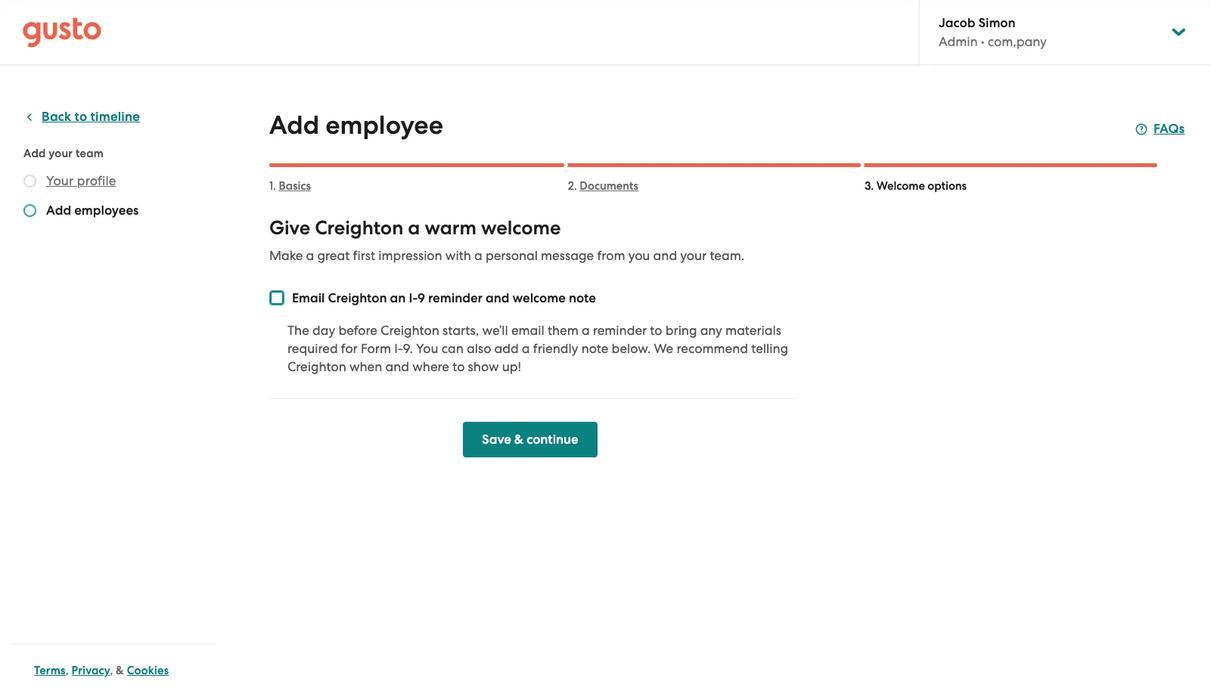 Task type: describe. For each thing, give the bounding box(es) containing it.
faqs button
[[1136, 120, 1185, 138]]

your
[[46, 173, 74, 188]]

creighton up the "9."
[[381, 323, 439, 338]]

a up the impression
[[408, 216, 420, 240]]

creighton inside starts, we'll email them a reminder to bring any materials required for form i-9. you can also add a friendly note below. we recommend telling creighton when and where to show up!
[[287, 359, 346, 374]]

cookies button
[[127, 662, 169, 680]]

0 vertical spatial welcome
[[481, 216, 561, 240]]

show
[[468, 359, 499, 374]]

add employees list
[[23, 172, 210, 223]]

add employee
[[269, 110, 443, 141]]

i- inside starts, we'll email them a reminder to bring any materials required for form i-9. you can also add a friendly note below. we recommend telling creighton when and where to show up!
[[394, 341, 403, 356]]

an
[[390, 291, 406, 306]]

privacy link
[[72, 664, 110, 678]]

from
[[597, 248, 625, 263]]

make
[[269, 248, 303, 263]]

give creighton a warm welcome
[[269, 216, 561, 240]]

9.
[[403, 341, 413, 356]]

0 horizontal spatial &
[[116, 664, 124, 678]]

admin
[[939, 34, 978, 49]]

materials
[[726, 323, 781, 338]]

starts,
[[443, 323, 479, 338]]

the
[[287, 323, 309, 338]]

reminder for to
[[593, 323, 647, 338]]

required
[[287, 341, 338, 356]]

recommend
[[677, 341, 748, 356]]

privacy
[[72, 664, 110, 678]]

a down email
[[522, 341, 530, 356]]

faqs
[[1154, 121, 1185, 137]]

email
[[511, 323, 545, 338]]

you
[[416, 341, 438, 356]]

1 horizontal spatial and
[[486, 291, 510, 306]]

0 vertical spatial note
[[569, 291, 596, 306]]

save & continue
[[482, 432, 579, 448]]

& inside 'button'
[[514, 432, 524, 448]]

creighton up before
[[328, 291, 387, 306]]

creighton james
[[1090, 9, 1204, 26]]

profile
[[77, 173, 116, 188]]

0 vertical spatial your
[[49, 147, 73, 160]]

add
[[494, 341, 519, 356]]

day
[[312, 323, 335, 338]]

we'll
[[482, 323, 508, 338]]

add employees
[[46, 203, 139, 219]]

impression
[[378, 248, 442, 263]]

great
[[317, 248, 350, 263]]

for
[[341, 341, 358, 356]]

terms link
[[34, 664, 66, 678]]

save & continue button
[[463, 422, 597, 458]]

documents link
[[580, 179, 638, 193]]

employee
[[325, 110, 443, 141]]

before
[[338, 323, 377, 338]]

add for add your team
[[23, 147, 46, 160]]



Task type: vqa. For each thing, say whether or not it's contained in the screenshot.
Phone call
no



Task type: locate. For each thing, give the bounding box(es) containing it.
add
[[269, 110, 319, 141], [23, 147, 46, 160], [46, 203, 71, 219]]

email
[[292, 291, 325, 306]]

com,pany
[[988, 34, 1047, 49]]

save
[[482, 432, 511, 448]]

add your team
[[23, 147, 104, 160]]

creighton
[[1090, 9, 1156, 26], [315, 216, 403, 240], [328, 291, 387, 306], [381, 323, 439, 338], [287, 359, 346, 374]]

1 vertical spatial note
[[582, 341, 609, 356]]

& right 'save'
[[514, 432, 524, 448]]

with
[[445, 248, 471, 263]]

,
[[66, 664, 69, 678], [110, 664, 113, 678]]

to inside back to timeline "button"
[[75, 109, 87, 125]]

also
[[467, 341, 491, 356]]

note left below.
[[582, 341, 609, 356]]

to
[[75, 109, 87, 125], [650, 323, 662, 338], [453, 359, 465, 374]]

simon
[[979, 15, 1016, 31]]

welcome up email
[[513, 291, 566, 306]]

0 horizontal spatial ,
[[66, 664, 69, 678]]

2 , from the left
[[110, 664, 113, 678]]

welcome up personal
[[481, 216, 561, 240]]

documents
[[580, 179, 638, 193]]

where
[[412, 359, 449, 374]]

starts, we'll email them a reminder to bring any materials required for form i-9. you can also add a friendly note below. we recommend telling creighton when and where to show up!
[[287, 323, 788, 374]]

home image
[[23, 17, 101, 47]]

1 horizontal spatial your
[[680, 248, 707, 263]]

2 vertical spatial and
[[385, 359, 409, 374]]

the day before creighton
[[287, 323, 439, 338]]

reminder for and
[[428, 291, 483, 306]]

0 vertical spatial reminder
[[428, 291, 483, 306]]

cookies
[[127, 664, 169, 678]]

1 vertical spatial your
[[680, 248, 707, 263]]

add up check image
[[23, 147, 46, 160]]

1 horizontal spatial add
[[46, 203, 71, 219]]

to up the we on the right of the page
[[650, 323, 662, 338]]

can
[[442, 341, 464, 356]]

add inside add employees list
[[46, 203, 71, 219]]

welcome options
[[877, 179, 967, 193]]

team
[[76, 147, 104, 160]]

employees
[[74, 203, 139, 219]]

add right check icon
[[46, 203, 71, 219]]

i-
[[409, 291, 418, 306], [394, 341, 403, 356]]

and right the you
[[653, 248, 677, 263]]

1 horizontal spatial i-
[[409, 291, 418, 306]]

note
[[569, 291, 596, 306], [582, 341, 609, 356]]

note up them
[[569, 291, 596, 306]]

telling
[[751, 341, 788, 356]]

1 vertical spatial &
[[116, 664, 124, 678]]

1 horizontal spatial to
[[453, 359, 465, 374]]

to down can on the left
[[453, 359, 465, 374]]

and up "we'll" on the left top of page
[[486, 291, 510, 306]]

team.
[[710, 248, 745, 263]]

1 vertical spatial add
[[23, 147, 46, 160]]

we
[[654, 341, 673, 356]]

personal
[[486, 248, 538, 263]]

reminder up below.
[[593, 323, 647, 338]]

1 horizontal spatial &
[[514, 432, 524, 448]]

reminder inside starts, we'll email them a reminder to bring any materials required for form i-9. you can also add a friendly note below. we recommend telling creighton when and where to show up!
[[593, 323, 647, 338]]

1 vertical spatial to
[[650, 323, 662, 338]]

and
[[653, 248, 677, 263], [486, 291, 510, 306], [385, 359, 409, 374]]

back
[[42, 109, 71, 125]]

•
[[981, 34, 985, 49]]

0 vertical spatial and
[[653, 248, 677, 263]]

reminder up starts,
[[428, 291, 483, 306]]

a right with
[[474, 248, 482, 263]]

welcome
[[481, 216, 561, 240], [513, 291, 566, 306]]

your up your
[[49, 147, 73, 160]]

and down the "9."
[[385, 359, 409, 374]]

reminder
[[428, 291, 483, 306], [593, 323, 647, 338]]

basics
[[279, 179, 311, 193]]

basics link
[[279, 179, 311, 193]]

them
[[548, 323, 579, 338]]

continue
[[527, 432, 579, 448]]

add up basics "link"
[[269, 110, 319, 141]]

1 , from the left
[[66, 664, 69, 678]]

form
[[361, 341, 391, 356]]

2 horizontal spatial add
[[269, 110, 319, 141]]

0 horizontal spatial reminder
[[428, 291, 483, 306]]

& left cookies
[[116, 664, 124, 678]]

creighton down required
[[287, 359, 346, 374]]

creighton up first
[[315, 216, 403, 240]]

timeline
[[90, 109, 140, 125]]

2 vertical spatial add
[[46, 203, 71, 219]]

any
[[700, 323, 722, 338]]

0 horizontal spatial i-
[[394, 341, 403, 356]]

up!
[[502, 359, 521, 374]]

0 vertical spatial i-
[[409, 291, 418, 306]]

check image
[[23, 175, 36, 188]]

0 horizontal spatial your
[[49, 147, 73, 160]]

back to timeline
[[42, 109, 140, 125]]

james
[[1160, 9, 1204, 26]]

i- right an
[[409, 291, 418, 306]]

1 horizontal spatial ,
[[110, 664, 113, 678]]

1 vertical spatial reminder
[[593, 323, 647, 338]]

check image
[[23, 204, 36, 217]]

1 vertical spatial welcome
[[513, 291, 566, 306]]

2 vertical spatial to
[[453, 359, 465, 374]]

i- right form
[[394, 341, 403, 356]]

0 horizontal spatial add
[[23, 147, 46, 160]]

, left cookies
[[110, 664, 113, 678]]

0 vertical spatial add
[[269, 110, 319, 141]]

below.
[[612, 341, 651, 356]]

and inside starts, we'll email them a reminder to bring any materials required for form i-9. you can also add a friendly note below. we recommend telling creighton when and where to show up!
[[385, 359, 409, 374]]

welcome
[[877, 179, 925, 193]]

note inside starts, we'll email them a reminder to bring any materials required for form i-9. you can also add a friendly note below. we recommend telling creighton when and where to show up!
[[582, 341, 609, 356]]

add for add employee
[[269, 110, 319, 141]]

creighton left james
[[1090, 9, 1156, 26]]

1 horizontal spatial reminder
[[593, 323, 647, 338]]

a left 'great'
[[306, 248, 314, 263]]

make a great first impression with a personal message from you and your team.
[[269, 248, 745, 263]]

give
[[269, 216, 310, 240]]

bring
[[666, 323, 697, 338]]

you
[[628, 248, 650, 263]]

9
[[418, 291, 425, 306]]

your profile button
[[46, 172, 116, 190]]

Email Creighton an I-9 reminder and welcome note checkbox
[[269, 291, 284, 306]]

, left privacy link
[[66, 664, 69, 678]]

a right them
[[582, 323, 590, 338]]

message
[[541, 248, 594, 263]]

options
[[928, 179, 967, 193]]

terms
[[34, 664, 66, 678]]

0 horizontal spatial and
[[385, 359, 409, 374]]

to right back
[[75, 109, 87, 125]]

first
[[353, 248, 375, 263]]

0 vertical spatial &
[[514, 432, 524, 448]]

add for add employees
[[46, 203, 71, 219]]

warm
[[425, 216, 477, 240]]

your profile
[[46, 173, 116, 188]]

2 horizontal spatial and
[[653, 248, 677, 263]]

0 vertical spatial to
[[75, 109, 87, 125]]

jacob
[[939, 15, 975, 31]]

&
[[514, 432, 524, 448], [116, 664, 124, 678]]

1 vertical spatial i-
[[394, 341, 403, 356]]

email creighton an i-9 reminder and welcome note
[[292, 291, 596, 306]]

your
[[49, 147, 73, 160], [680, 248, 707, 263]]

jacob simon admin • com,pany
[[939, 15, 1047, 49]]

1 vertical spatial and
[[486, 291, 510, 306]]

terms , privacy , & cookies
[[34, 664, 169, 678]]

2 horizontal spatial to
[[650, 323, 662, 338]]

0 horizontal spatial to
[[75, 109, 87, 125]]

back to timeline button
[[23, 108, 140, 126]]

your left team.
[[680, 248, 707, 263]]

friendly
[[533, 341, 578, 356]]

when
[[349, 359, 382, 374]]



